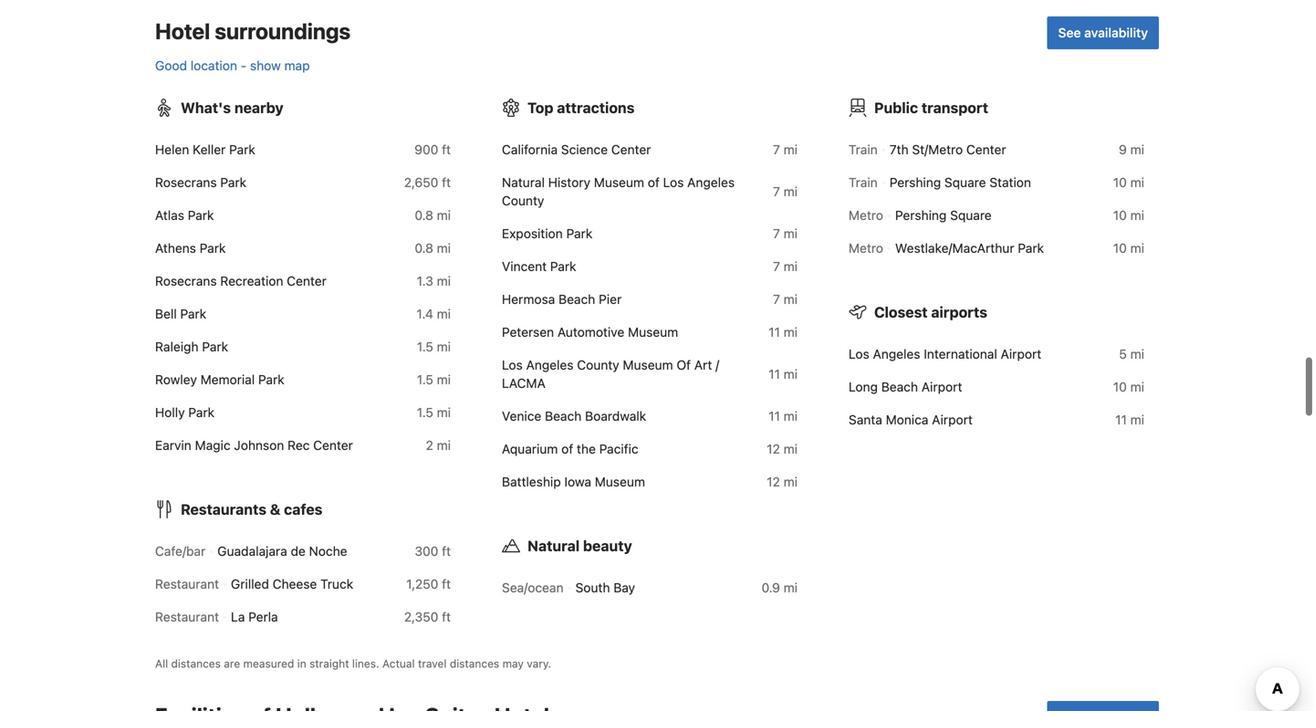 Task type: locate. For each thing, give the bounding box(es) containing it.
5
[[1120, 347, 1128, 362]]

natural beauty
[[528, 537, 633, 555]]

10 for pershing square station
[[1114, 175, 1128, 190]]

1 vertical spatial pershing
[[896, 208, 947, 223]]

2 metro from the top
[[849, 241, 884, 256]]

1 restaurant from the top
[[155, 577, 219, 592]]

county up the "exposition"
[[502, 193, 545, 208]]

museum left of
[[623, 358, 674, 373]]

1 horizontal spatial angeles
[[688, 175, 735, 190]]

earvin
[[155, 438, 192, 453]]

1 vertical spatial 0.8 mi
[[415, 241, 451, 256]]

0 vertical spatial natural
[[502, 175, 545, 190]]

4 7 from the top
[[773, 259, 781, 274]]

1 7 mi from the top
[[773, 142, 798, 157]]

mi for vincent park
[[784, 259, 798, 274]]

7 for museum
[[773, 184, 781, 199]]

5 mi
[[1120, 347, 1145, 362]]

park right the athens
[[200, 241, 226, 256]]

st/metro
[[913, 142, 963, 157]]

angeles inside los angeles county museum of art / lacma
[[526, 358, 574, 373]]

11 for petersen automotive museum
[[769, 325, 781, 340]]

park down station
[[1018, 241, 1045, 256]]

restaurant left "la"
[[155, 610, 219, 625]]

0 horizontal spatial los
[[502, 358, 523, 373]]

3 1.5 mi from the top
[[417, 405, 451, 420]]

county down automotive
[[577, 358, 620, 373]]

petersen
[[502, 325, 554, 340]]

2 1.5 from the top
[[417, 372, 434, 387]]

park for atlas park
[[188, 208, 214, 223]]

ft
[[442, 142, 451, 157], [442, 175, 451, 190], [442, 544, 451, 559], [442, 577, 451, 592], [442, 610, 451, 625]]

12 for aquarium of the pacific
[[767, 442, 781, 457]]

ft right 2,650
[[442, 175, 451, 190]]

9 mi
[[1120, 142, 1145, 157]]

museum for iowa
[[595, 474, 646, 489]]

1 7 from the top
[[773, 142, 781, 157]]

0 vertical spatial train
[[849, 142, 878, 157]]

0 vertical spatial square
[[945, 175, 987, 190]]

guadalajara de noche
[[218, 544, 348, 559]]

natural
[[502, 175, 545, 190], [528, 537, 580, 555]]

1 0.8 mi from the top
[[415, 208, 451, 223]]

angeles
[[688, 175, 735, 190], [873, 347, 921, 362], [526, 358, 574, 373]]

1 vertical spatial 1.5
[[417, 372, 434, 387]]

0.8 mi up 1.3 mi
[[415, 241, 451, 256]]

7 mi for pier
[[773, 292, 798, 307]]

2 restaurant from the top
[[155, 610, 219, 625]]

1 vertical spatial rosecrans
[[155, 274, 217, 289]]

2 10 mi from the top
[[1114, 208, 1145, 223]]

ft right 300
[[442, 544, 451, 559]]

1 horizontal spatial of
[[648, 175, 660, 190]]

0 vertical spatial of
[[648, 175, 660, 190]]

7 mi for center
[[773, 142, 798, 157]]

2 vertical spatial beach
[[545, 409, 582, 424]]

2 10 from the top
[[1114, 208, 1128, 223]]

0 vertical spatial 0.8
[[415, 208, 434, 223]]

1 vertical spatial airport
[[922, 379, 963, 395]]

natural inside natural history museum of los angeles county
[[502, 175, 545, 190]]

ft for 300 ft
[[442, 544, 451, 559]]

1.3 mi
[[417, 274, 451, 289]]

center
[[612, 142, 651, 157], [967, 142, 1007, 157], [287, 274, 327, 289], [313, 438, 353, 453]]

beach
[[559, 292, 596, 307], [882, 379, 919, 395], [545, 409, 582, 424]]

restaurant down the "cafe/bar"
[[155, 577, 219, 592]]

1.5 mi for holly park
[[417, 405, 451, 420]]

beach for hermosa
[[559, 292, 596, 307]]

bay
[[614, 580, 636, 595]]

natural for natural beauty
[[528, 537, 580, 555]]

3 ft from the top
[[442, 544, 451, 559]]

7th st/metro center
[[890, 142, 1007, 157]]

1 rosecrans from the top
[[155, 175, 217, 190]]

0.8 down 2,650
[[415, 208, 434, 223]]

10 mi for westlake/macarthur park
[[1114, 241, 1145, 256]]

mi for rowley memorial park
[[437, 372, 451, 387]]

1 vertical spatial metro
[[849, 241, 884, 256]]

ft right 2,350
[[442, 610, 451, 625]]

pier
[[599, 292, 622, 307]]

distances left the may
[[450, 657, 500, 670]]

0 horizontal spatial angeles
[[526, 358, 574, 373]]

1 train from the top
[[849, 142, 878, 157]]

1 vertical spatial restaurant
[[155, 610, 219, 625]]

0 vertical spatial 12 mi
[[767, 442, 798, 457]]

2,350 ft
[[404, 610, 451, 625]]

mi for long beach airport
[[1131, 379, 1145, 395]]

closest airports
[[875, 304, 988, 321]]

center up natural history museum of los angeles county
[[612, 142, 651, 157]]

1 vertical spatial county
[[577, 358, 620, 373]]

california science center
[[502, 142, 651, 157]]

0 vertical spatial metro
[[849, 208, 884, 223]]

park for athens park
[[200, 241, 226, 256]]

of inside natural history museum of los angeles county
[[648, 175, 660, 190]]

0.8 for athens park
[[415, 241, 434, 256]]

1.5 for holly park
[[417, 405, 434, 420]]

0.8 up 1.3
[[415, 241, 434, 256]]

2,650
[[404, 175, 439, 190]]

park for rosecrans park
[[220, 175, 247, 190]]

pershing down 7th
[[890, 175, 942, 190]]

2 7 from the top
[[773, 184, 781, 199]]

1 1.5 mi from the top
[[417, 339, 451, 354]]

public
[[875, 99, 919, 116]]

pacific
[[600, 442, 639, 457]]

ft right '1,250'
[[442, 577, 451, 592]]

7
[[773, 142, 781, 157], [773, 184, 781, 199], [773, 226, 781, 241], [773, 259, 781, 274], [773, 292, 781, 307]]

beach up monica on the bottom
[[882, 379, 919, 395]]

11 for venice beach boardwalk
[[769, 409, 781, 424]]

holly park
[[155, 405, 215, 420]]

2 horizontal spatial los
[[849, 347, 870, 362]]

2 0.8 from the top
[[415, 241, 434, 256]]

1.4 mi
[[417, 306, 451, 321]]

1 vertical spatial 1.5 mi
[[417, 372, 451, 387]]

1 vertical spatial square
[[951, 208, 992, 223]]

surroundings
[[215, 18, 351, 44]]

metro left the pershing square on the right top of page
[[849, 208, 884, 223]]

park right keller
[[229, 142, 255, 157]]

2 12 from the top
[[767, 474, 781, 489]]

petersen automotive museum
[[502, 325, 679, 340]]

south bay
[[576, 580, 636, 595]]

2 7 mi from the top
[[773, 184, 798, 199]]

0.8 mi
[[415, 208, 451, 223], [415, 241, 451, 256]]

mi for santa monica airport
[[1131, 412, 1145, 427]]

0 vertical spatial airport
[[1001, 347, 1042, 362]]

santa
[[849, 412, 883, 427]]

1 vertical spatial natural
[[528, 537, 580, 555]]

square for pershing square
[[951, 208, 992, 223]]

11 for los angeles county museum of art / lacma
[[769, 367, 781, 382]]

attractions
[[557, 99, 635, 116]]

1 vertical spatial 12
[[767, 474, 781, 489]]

natural down california
[[502, 175, 545, 190]]

museum
[[594, 175, 645, 190], [628, 325, 679, 340], [623, 358, 674, 373], [595, 474, 646, 489]]

2,650 ft
[[404, 175, 451, 190]]

2 vertical spatial 1.5 mi
[[417, 405, 451, 420]]

2 vertical spatial airport
[[932, 412, 973, 427]]

5 ft from the top
[[442, 610, 451, 625]]

of
[[648, 175, 660, 190], [562, 442, 574, 457]]

la perla
[[231, 610, 278, 625]]

0.8 mi down 2,650 ft
[[415, 208, 451, 223]]

mi for aquarium of the pacific
[[784, 442, 798, 457]]

ft right 900
[[442, 142, 451, 157]]

mi for los angeles county museum of art / lacma
[[784, 367, 798, 382]]

natural for natural history museum of los angeles county
[[502, 175, 545, 190]]

center right recreation
[[287, 274, 327, 289]]

7 mi for museum
[[773, 184, 798, 199]]

train for 7th st/metro center
[[849, 142, 878, 157]]

pershing up westlake/macarthur
[[896, 208, 947, 223]]

exposition park
[[502, 226, 593, 241]]

airport right the international
[[1001, 347, 1042, 362]]

2 vertical spatial 1.5
[[417, 405, 434, 420]]

1 vertical spatial 12 mi
[[767, 474, 798, 489]]

0 horizontal spatial distances
[[171, 657, 221, 670]]

0.8 for atlas park
[[415, 208, 434, 223]]

park
[[229, 142, 255, 157], [220, 175, 247, 190], [188, 208, 214, 223], [567, 226, 593, 241], [200, 241, 226, 256], [1018, 241, 1045, 256], [550, 259, 577, 274], [180, 306, 206, 321], [202, 339, 228, 354], [258, 372, 285, 387], [188, 405, 215, 420]]

beach left pier
[[559, 292, 596, 307]]

museum down the pacific
[[595, 474, 646, 489]]

rosecrans down athens park
[[155, 274, 217, 289]]

0 vertical spatial beach
[[559, 292, 596, 307]]

california
[[502, 142, 558, 157]]

rosecrans for rosecrans park
[[155, 175, 217, 190]]

900
[[415, 142, 439, 157]]

park right atlas
[[188, 208, 214, 223]]

7 for center
[[773, 142, 781, 157]]

mi
[[784, 142, 798, 157], [1131, 142, 1145, 157], [1131, 175, 1145, 190], [784, 184, 798, 199], [437, 208, 451, 223], [1131, 208, 1145, 223], [784, 226, 798, 241], [437, 241, 451, 256], [1131, 241, 1145, 256], [784, 259, 798, 274], [437, 274, 451, 289], [784, 292, 798, 307], [437, 306, 451, 321], [784, 325, 798, 340], [437, 339, 451, 354], [1131, 347, 1145, 362], [784, 367, 798, 382], [437, 372, 451, 387], [1131, 379, 1145, 395], [437, 405, 451, 420], [784, 409, 798, 424], [1131, 412, 1145, 427], [437, 438, 451, 453], [784, 442, 798, 457], [784, 474, 798, 489], [784, 580, 798, 595]]

5 7 from the top
[[773, 292, 781, 307]]

1 0.8 from the top
[[415, 208, 434, 223]]

park right memorial
[[258, 372, 285, 387]]

0 vertical spatial 1.5
[[417, 339, 434, 354]]

0 vertical spatial pershing
[[890, 175, 942, 190]]

0 horizontal spatial of
[[562, 442, 574, 457]]

pershing
[[890, 175, 942, 190], [896, 208, 947, 223]]

rosecrans up atlas park
[[155, 175, 217, 190]]

earvin magic johnson rec center
[[155, 438, 353, 453]]

county
[[502, 193, 545, 208], [577, 358, 620, 373]]

0 vertical spatial restaurant
[[155, 577, 219, 592]]

1 vertical spatial of
[[562, 442, 574, 457]]

of down california science center
[[648, 175, 660, 190]]

mi for atlas park
[[437, 208, 451, 223]]

de
[[291, 544, 306, 559]]

see availability
[[1059, 25, 1149, 40]]

3 1.5 from the top
[[417, 405, 434, 420]]

museum for automotive
[[628, 325, 679, 340]]

recreation
[[220, 274, 283, 289]]

metro up the "closest"
[[849, 241, 884, 256]]

center for 7th st/metro center
[[967, 142, 1007, 157]]

ft for 1,250 ft
[[442, 577, 451, 592]]

mi for los angeles international airport
[[1131, 347, 1145, 362]]

boardwalk
[[585, 409, 647, 424]]

museum inside natural history museum of los angeles county
[[594, 175, 645, 190]]

park right the "exposition"
[[567, 226, 593, 241]]

travel
[[418, 657, 447, 670]]

1 12 mi from the top
[[767, 442, 798, 457]]

park up rowley memorial park
[[202, 339, 228, 354]]

1.5
[[417, 339, 434, 354], [417, 372, 434, 387], [417, 405, 434, 420]]

beach for venice
[[545, 409, 582, 424]]

12
[[767, 442, 781, 457], [767, 474, 781, 489]]

hermosa
[[502, 292, 555, 307]]

1 vertical spatial train
[[849, 175, 878, 190]]

actual
[[383, 657, 415, 670]]

mi for natural history museum of los angeles county
[[784, 184, 798, 199]]

train down public
[[849, 175, 878, 190]]

los inside los angeles county museum of art / lacma
[[502, 358, 523, 373]]

10 for westlake/macarthur park
[[1114, 241, 1128, 256]]

park down keller
[[220, 175, 247, 190]]

0 vertical spatial 12
[[767, 442, 781, 457]]

1 vertical spatial 0.8
[[415, 241, 434, 256]]

1 ft from the top
[[442, 142, 451, 157]]

distances
[[171, 657, 221, 670], [450, 657, 500, 670]]

1 metro from the top
[[849, 208, 884, 223]]

park for raleigh park
[[202, 339, 228, 354]]

pershing for pershing square
[[896, 208, 947, 223]]

1.5 for rowley memorial park
[[417, 372, 434, 387]]

2
[[426, 438, 434, 453]]

center for rosecrans recreation center
[[287, 274, 327, 289]]

closest
[[875, 304, 928, 321]]

beach for long
[[882, 379, 919, 395]]

venice
[[502, 409, 542, 424]]

1,250 ft
[[406, 577, 451, 592]]

0 horizontal spatial county
[[502, 193, 545, 208]]

2 0.8 mi from the top
[[415, 241, 451, 256]]

center for california science center
[[612, 142, 651, 157]]

1 horizontal spatial county
[[577, 358, 620, 373]]

0 vertical spatial 1.5 mi
[[417, 339, 451, 354]]

2 12 mi from the top
[[767, 474, 798, 489]]

pershing for pershing square station
[[890, 175, 942, 190]]

1 12 from the top
[[767, 442, 781, 457]]

2 1.5 mi from the top
[[417, 372, 451, 387]]

square down the '7th st/metro center'
[[945, 175, 987, 190]]

1 horizontal spatial distances
[[450, 657, 500, 670]]

0 vertical spatial county
[[502, 193, 545, 208]]

ft for 2,350 ft
[[442, 610, 451, 625]]

1 10 mi from the top
[[1114, 175, 1145, 190]]

4 ft from the top
[[442, 577, 451, 592]]

0.8 mi for athens park
[[415, 241, 451, 256]]

mi for petersen automotive museum
[[784, 325, 798, 340]]

1.5 for raleigh park
[[417, 339, 434, 354]]

square up westlake/macarthur park
[[951, 208, 992, 223]]

the
[[577, 442, 596, 457]]

1 horizontal spatial los
[[663, 175, 684, 190]]

natural up sea/ocean
[[528, 537, 580, 555]]

1 10 from the top
[[1114, 175, 1128, 190]]

0 vertical spatial rosecrans
[[155, 175, 217, 190]]

3 10 from the top
[[1114, 241, 1128, 256]]

park right bell
[[180, 306, 206, 321]]

metro
[[849, 208, 884, 223], [849, 241, 884, 256]]

museum down science
[[594, 175, 645, 190]]

raleigh
[[155, 339, 199, 354]]

2 horizontal spatial angeles
[[873, 347, 921, 362]]

beach up aquarium of the pacific
[[545, 409, 582, 424]]

good location - show map link
[[155, 58, 310, 73]]

park right holly
[[188, 405, 215, 420]]

1.5 mi for raleigh park
[[417, 339, 451, 354]]

museum up of
[[628, 325, 679, 340]]

1 1.5 from the top
[[417, 339, 434, 354]]

johnson
[[234, 438, 284, 453]]

11 mi for venice beach boardwalk
[[769, 409, 798, 424]]

airport for long beach airport
[[922, 379, 963, 395]]

2 ft from the top
[[442, 175, 451, 190]]

center up station
[[967, 142, 1007, 157]]

2 train from the top
[[849, 175, 878, 190]]

center right rec
[[313, 438, 353, 453]]

park for bell park
[[180, 306, 206, 321]]

los angeles county museum of art / lacma
[[502, 358, 720, 391]]

1 vertical spatial beach
[[882, 379, 919, 395]]

location
[[191, 58, 237, 73]]

1.5 mi
[[417, 339, 451, 354], [417, 372, 451, 387], [417, 405, 451, 420]]

3 10 mi from the top
[[1114, 241, 1145, 256]]

santa monica airport
[[849, 412, 973, 427]]

11
[[769, 325, 781, 340], [769, 367, 781, 382], [769, 409, 781, 424], [1116, 412, 1128, 427]]

what's
[[181, 99, 231, 116]]

2 rosecrans from the top
[[155, 274, 217, 289]]

12 for battleship iowa museum
[[767, 474, 781, 489]]

train left 7th
[[849, 142, 878, 157]]

mi for bell park
[[437, 306, 451, 321]]

5 7 mi from the top
[[773, 292, 798, 307]]

airport right monica on the bottom
[[932, 412, 973, 427]]

park up hermosa beach pier
[[550, 259, 577, 274]]

of left 'the'
[[562, 442, 574, 457]]

south
[[576, 580, 610, 595]]

distances right the all
[[171, 657, 221, 670]]

airport down los angeles international airport
[[922, 379, 963, 395]]

2 mi
[[426, 438, 451, 453]]

0 vertical spatial 0.8 mi
[[415, 208, 451, 223]]



Task type: vqa. For each thing, say whether or not it's contained in the screenshot.
2,650 Ft
yes



Task type: describe. For each thing, give the bounding box(es) containing it.
raleigh park
[[155, 339, 228, 354]]

iowa
[[565, 474, 592, 489]]

rowley
[[155, 372, 197, 387]]

truck
[[321, 577, 353, 592]]

grilled cheese truck
[[231, 577, 353, 592]]

10 mi for pershing square station
[[1114, 175, 1145, 190]]

venice beach boardwalk
[[502, 409, 647, 424]]

transport
[[922, 99, 989, 116]]

see
[[1059, 25, 1082, 40]]

1.5 mi for rowley memorial park
[[417, 372, 451, 387]]

sea/ocean
[[502, 580, 564, 595]]

mi for hermosa beach pier
[[784, 292, 798, 307]]

grilled
[[231, 577, 269, 592]]

holly
[[155, 405, 185, 420]]

900 ft
[[415, 142, 451, 157]]

mi for battleship iowa museum
[[784, 474, 798, 489]]

10 for pershing square
[[1114, 208, 1128, 223]]

3 7 from the top
[[773, 226, 781, 241]]

square for pershing square station
[[945, 175, 987, 190]]

park for holly park
[[188, 405, 215, 420]]

vincent park
[[502, 259, 577, 274]]

mi for holly park
[[437, 405, 451, 420]]

lacma
[[502, 376, 546, 391]]

park for vincent park
[[550, 259, 577, 274]]

monica
[[886, 412, 929, 427]]

angeles inside natural history museum of los angeles county
[[688, 175, 735, 190]]

magic
[[195, 438, 231, 453]]

metro for pershing square
[[849, 208, 884, 223]]

beauty
[[583, 537, 633, 555]]

memorial
[[201, 372, 255, 387]]

natural history museum of los angeles county
[[502, 175, 735, 208]]

11 for santa monica airport
[[1116, 412, 1128, 427]]

station
[[990, 175, 1032, 190]]

restaurants & cafes
[[181, 501, 323, 518]]

county inside natural history museum of los angeles county
[[502, 193, 545, 208]]

rosecrans park
[[155, 175, 247, 190]]

museum for history
[[594, 175, 645, 190]]

angeles for los angeles county museum of art / lacma
[[526, 358, 574, 373]]

good location - show map
[[155, 58, 310, 73]]

rosecrans recreation center
[[155, 274, 327, 289]]

top attractions
[[528, 99, 635, 116]]

mi for athens park
[[437, 241, 451, 256]]

airports
[[932, 304, 988, 321]]

show
[[250, 58, 281, 73]]

park for exposition park
[[567, 226, 593, 241]]

all
[[155, 657, 168, 670]]

los for los angeles international airport
[[849, 347, 870, 362]]

battleship
[[502, 474, 561, 489]]

12 mi for aquarium of the pacific
[[767, 442, 798, 457]]

3 7 mi from the top
[[773, 226, 798, 241]]

pershing square station
[[890, 175, 1032, 190]]

la
[[231, 610, 245, 625]]

perla
[[248, 610, 278, 625]]

mi for rosecrans recreation center
[[437, 274, 451, 289]]

metro for westlake/macarthur park
[[849, 241, 884, 256]]

may
[[503, 657, 524, 670]]

noche
[[309, 544, 348, 559]]

rosecrans for rosecrans recreation center
[[155, 274, 217, 289]]

los for los angeles county museum of art / lacma
[[502, 358, 523, 373]]

in
[[297, 657, 307, 670]]

restaurants
[[181, 501, 267, 518]]

ft for 900 ft
[[442, 142, 451, 157]]

4 10 mi from the top
[[1114, 379, 1145, 395]]

good
[[155, 58, 187, 73]]

athens
[[155, 241, 196, 256]]

cheese
[[273, 577, 317, 592]]

hotel surroundings
[[155, 18, 351, 44]]

mi for california science center
[[784, 142, 798, 157]]

mi for raleigh park
[[437, 339, 451, 354]]

public transport
[[875, 99, 989, 116]]

guadalajara
[[218, 544, 287, 559]]

1.3
[[417, 274, 434, 289]]

11 mi for los angeles county museum of art / lacma
[[769, 367, 798, 382]]

angeles for los angeles international airport
[[873, 347, 921, 362]]

0.8 mi for atlas park
[[415, 208, 451, 223]]

straight
[[310, 657, 349, 670]]

10 mi for pershing square
[[1114, 208, 1145, 223]]

measured
[[243, 657, 294, 670]]

11 mi for santa monica airport
[[1116, 412, 1145, 427]]

atlas park
[[155, 208, 214, 223]]

vincent
[[502, 259, 547, 274]]

county inside los angeles county museum of art / lacma
[[577, 358, 620, 373]]

1 distances from the left
[[171, 657, 221, 670]]

airport for santa monica airport
[[932, 412, 973, 427]]

bell park
[[155, 306, 206, 321]]

history
[[548, 175, 591, 190]]

westlake/macarthur park
[[896, 241, 1045, 256]]

1.4
[[417, 306, 434, 321]]

top
[[528, 99, 554, 116]]

restaurant for la perla
[[155, 610, 219, 625]]

mi for venice beach boardwalk
[[784, 409, 798, 424]]

restaurant for grilled cheese truck
[[155, 577, 219, 592]]

11 mi for petersen automotive museum
[[769, 325, 798, 340]]

7 for pier
[[773, 292, 781, 307]]

7th
[[890, 142, 909, 157]]

vary.
[[527, 657, 552, 670]]

-
[[241, 58, 247, 73]]

map
[[284, 58, 310, 73]]

aquarium of the pacific
[[502, 442, 639, 457]]

/
[[716, 358, 720, 373]]

0.9 mi
[[762, 580, 798, 595]]

aquarium
[[502, 442, 558, 457]]

helen keller park
[[155, 142, 255, 157]]

museum inside los angeles county museum of art / lacma
[[623, 358, 674, 373]]

train for pershing square station
[[849, 175, 878, 190]]

ft for 2,650 ft
[[442, 175, 451, 190]]

mi for earvin magic johnson rec center
[[437, 438, 451, 453]]

&
[[270, 501, 281, 518]]

2 distances from the left
[[450, 657, 500, 670]]

cafes
[[284, 501, 323, 518]]

atlas
[[155, 208, 184, 223]]

12 mi for battleship iowa museum
[[767, 474, 798, 489]]

keller
[[193, 142, 226, 157]]

cafe/bar
[[155, 544, 206, 559]]

battleship iowa museum
[[502, 474, 646, 489]]

300 ft
[[415, 544, 451, 559]]

los inside natural history museum of los angeles county
[[663, 175, 684, 190]]

all distances are measured in straight lines. actual travel distances may vary.
[[155, 657, 552, 670]]

what's nearby
[[181, 99, 284, 116]]

exposition
[[502, 226, 563, 241]]

mi for exposition park
[[784, 226, 798, 241]]

4 10 from the top
[[1114, 379, 1128, 395]]

lines.
[[352, 657, 380, 670]]

0.9
[[762, 580, 781, 595]]

2,350
[[404, 610, 439, 625]]

park for westlake/macarthur park
[[1018, 241, 1045, 256]]

4 7 mi from the top
[[773, 259, 798, 274]]



